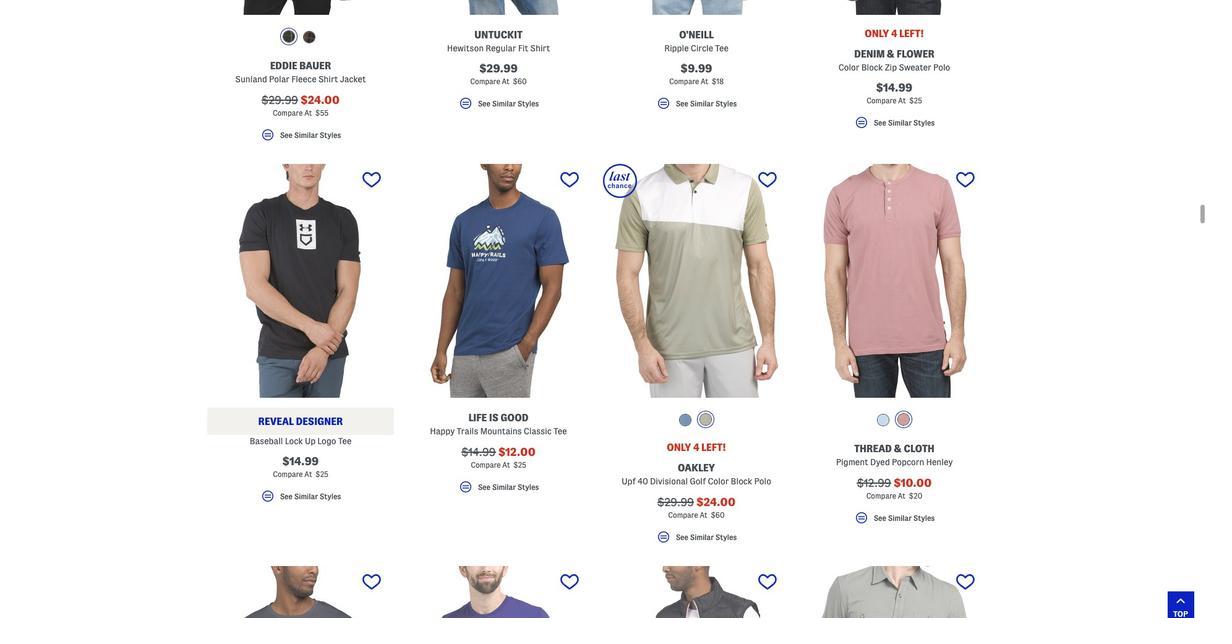 Task type: locate. For each thing, give the bounding box(es) containing it.
see for denim & flower color block zip sweater polo $14.99 compare at              $25 element
[[874, 119, 887, 127]]

baseball
[[250, 436, 283, 446]]

$29.99 for oakley
[[658, 496, 694, 508]]

$29.99 inside $29.99 compare at              $60
[[480, 63, 518, 74]]

& up zip
[[888, 49, 895, 60]]

see similar styles button down zip
[[802, 115, 988, 136]]

0 horizontal spatial block
[[731, 477, 753, 487]]

styles inside eddie bauer sunland polar fleece shirt jacket compare at              $55 element
[[320, 131, 341, 139]]

styles inside untuckit hewitson regular fit shirt $29.99 compare at              $60 element
[[518, 99, 539, 107]]

1 horizontal spatial color
[[839, 63, 860, 73]]

similar inside eddie bauer sunland polar fleece shirt jacket compare at              $55 element
[[294, 131, 318, 139]]

$24.00 for eddie bauer
[[301, 94, 340, 106]]

$14.99 compare at              $25
[[867, 82, 923, 105], [273, 456, 329, 478]]

top link
[[1168, 592, 1195, 618]]

$10.00
[[894, 477, 932, 489]]

see similar styles down up in the left bottom of the page
[[280, 492, 341, 500]]

see inside untuckit hewitson regular fit shirt $29.99 compare at              $60 element
[[478, 99, 491, 107]]

0 vertical spatial $60
[[513, 77, 527, 86]]

0 horizontal spatial left!
[[702, 443, 727, 453]]

similar inside life is good happy trails mountains classic tee compare at              $25 element
[[492, 483, 516, 491]]

1 vertical spatial $60
[[711, 511, 725, 519]]

tee right logo
[[338, 436, 352, 446]]

1 horizontal spatial only 4 left!
[[865, 29, 925, 39]]

tee right circle
[[716, 43, 729, 53]]

left! inside denim & flower color block zip sweater polo $14.99 compare at              $25 element
[[900, 29, 925, 39]]

only 4 left! up oakley
[[667, 443, 727, 453]]

styles
[[518, 99, 539, 107], [716, 99, 737, 107], [914, 119, 935, 127], [320, 131, 341, 139], [518, 483, 539, 491], [320, 492, 341, 500], [914, 514, 935, 522], [716, 533, 737, 541]]

see inside reveal designer baseball lock up logo tee $14.99 compare at              $25 'element'
[[280, 492, 293, 500]]

reveal designer
[[258, 417, 343, 427]]

block
[[862, 63, 884, 73], [731, 477, 753, 487]]

see down "$12.99 $10.00 compare at              $20"
[[874, 514, 887, 522]]

oakley upf 40 divisional golf color block polo compare at              $60 element
[[603, 164, 790, 550]]

0 vertical spatial $29.99
[[480, 63, 518, 74]]

list box up thread & cloth pigment dyed popcorn henley
[[874, 411, 916, 431]]

4 inside denim & flower color block zip sweater polo $14.99 compare at              $25 element
[[892, 29, 898, 39]]

styles inside thread & cloth pigment dyed popcorn henley compare at              $20 element
[[914, 514, 935, 522]]

compare
[[471, 77, 501, 86], [670, 77, 700, 86], [867, 97, 897, 105], [273, 109, 303, 117], [471, 461, 501, 469], [273, 470, 303, 478], [867, 492, 897, 500], [669, 511, 699, 519]]

see for reveal designer baseball lock up logo tee $14.99 compare at              $25 'element' at the left
[[280, 492, 293, 500]]

only up the denim
[[865, 29, 890, 39]]

polo inside denim & flower color block zip sweater polo
[[934, 63, 951, 73]]

$60 down oakley upf 40 divisional golf color block polo
[[711, 511, 725, 519]]

see similar styles button down $14.99 $12.00 compare at              $25
[[405, 480, 592, 500]]

2 vertical spatial $29.99
[[658, 496, 694, 508]]

$29.99 down regular
[[480, 63, 518, 74]]

similar
[[492, 99, 516, 107], [691, 99, 714, 107], [889, 119, 912, 127], [294, 131, 318, 139], [492, 483, 516, 491], [294, 492, 318, 500], [889, 514, 912, 522], [691, 533, 714, 541]]

tee
[[716, 43, 729, 53], [554, 427, 567, 436], [338, 436, 352, 446]]

oakley upf 40 divisional golf color block polo
[[622, 463, 772, 487]]

only up oakley
[[667, 443, 692, 453]]

see inside eddie bauer sunland polar fleece shirt jacket compare at              $55 element
[[280, 131, 293, 139]]

see down $29.99 compare at              $60
[[478, 99, 491, 107]]

$24.00
[[301, 94, 340, 106], [697, 496, 736, 508]]

$14.99 compare at              $25 inside denim & flower color block zip sweater polo $14.99 compare at              $25 element
[[867, 82, 923, 105]]

styles down $12.00
[[518, 483, 539, 491]]

see similar styles inside life is good happy trails mountains classic tee compare at              $25 element
[[478, 483, 539, 491]]

color right the golf
[[708, 477, 729, 487]]

compare down lock
[[273, 470, 303, 478]]

hewitson regular fit shirt image
[[405, 0, 592, 15]]

bauer
[[300, 61, 331, 71]]

tee right "classic"
[[554, 427, 567, 436]]

styles inside reveal designer baseball lock up logo tee $14.99 compare at              $25 'element'
[[320, 492, 341, 500]]

$29.99
[[480, 63, 518, 74], [262, 94, 298, 106], [658, 496, 694, 508]]

0 horizontal spatial tee
[[338, 436, 352, 446]]

regular
[[486, 43, 516, 53]]

0 vertical spatial $14.99 compare at              $25
[[867, 82, 923, 105]]

see similar styles button for reveal designer baseball lock up logo tee $14.99 compare at              $25 'element' at the left
[[207, 489, 394, 509]]

1 vertical spatial $24.00
[[697, 496, 736, 508]]

$14.99 for is
[[462, 446, 496, 458]]

only
[[865, 29, 890, 39], [667, 443, 692, 453]]

o'neill ripple circle tee $9.99 compare at              $18 element
[[603, 0, 790, 116]]

0 horizontal spatial color
[[708, 477, 729, 487]]

see similar styles inside thread & cloth pigment dyed popcorn henley compare at              $20 element
[[874, 514, 935, 522]]

$12.99
[[858, 477, 892, 489]]

compare inside 'element'
[[273, 470, 303, 478]]

similar inside o'neill ripple circle tee $9.99 compare at              $18 element
[[691, 99, 714, 107]]

list box inside thread & cloth pigment dyed popcorn henley compare at              $20 element
[[874, 411, 916, 431]]

baseball lock up logo tee
[[250, 436, 352, 446]]

see similar styles
[[478, 99, 539, 107], [676, 99, 737, 107], [874, 119, 935, 127], [280, 131, 341, 139], [478, 483, 539, 491], [280, 492, 341, 500], [874, 514, 935, 522], [676, 533, 737, 541]]

4 down the color block zip sweater polo image
[[892, 29, 898, 39]]

$55
[[316, 109, 329, 117]]

2 vertical spatial $25
[[316, 470, 329, 478]]

compare down $9.99
[[670, 77, 700, 86]]

styles for "see similar styles" button related to denim & flower color block zip sweater polo $14.99 compare at              $25 element
[[914, 119, 935, 127]]

$60 inside $29.99 compare at              $60
[[513, 77, 527, 86]]

color down the denim
[[839, 63, 860, 73]]

$25 down logo
[[316, 470, 329, 478]]

list box
[[280, 28, 322, 48], [676, 411, 718, 431], [874, 411, 916, 431]]

left! up oakley
[[702, 443, 727, 453]]

styles for "see similar styles" button corresponding to o'neill ripple circle tee $9.99 compare at              $18 element
[[716, 99, 737, 107]]

& for $12.99
[[895, 444, 902, 454]]

compare down $12.99
[[867, 492, 897, 500]]

see down $9.99 compare at              $18
[[676, 99, 689, 107]]

$25 down $12.00
[[514, 461, 527, 469]]

&
[[888, 49, 895, 60], [895, 444, 902, 454]]

denim & flower color block zip sweater polo
[[839, 49, 951, 73]]

see similar styles button down "$12.99 $10.00 compare at              $20"
[[802, 511, 988, 531]]

see for untuckit hewitson regular fit shirt $29.99 compare at              $60 element
[[478, 99, 491, 107]]

see down $14.99 $12.00 compare at              $25
[[478, 483, 491, 491]]

happy trails mountains classic tee image
[[405, 164, 592, 398]]

oakley
[[678, 463, 716, 474]]

similar down up in the left bottom of the page
[[294, 492, 318, 500]]

see similar styles button down $9.99 compare at              $18
[[603, 96, 790, 116]]

$9.99
[[681, 63, 713, 74]]

4
[[892, 29, 898, 39], [694, 443, 700, 453]]

list box inside eddie bauer sunland polar fleece shirt jacket compare at              $55 element
[[280, 28, 322, 48]]

compare down $12.00
[[471, 461, 501, 469]]

1 vertical spatial $14.99 compare at              $25
[[273, 456, 329, 478]]

only 4 left! down the color block zip sweater polo image
[[865, 29, 925, 39]]

2 horizontal spatial list box
[[874, 411, 916, 431]]

0 horizontal spatial only 4 left!
[[667, 443, 727, 453]]

list box for $29.99
[[280, 28, 322, 48]]

denim
[[855, 49, 885, 60]]

see similar styles button
[[405, 96, 592, 116], [603, 96, 790, 116], [802, 115, 988, 136], [207, 128, 394, 148], [405, 480, 592, 500], [207, 489, 394, 509], [802, 511, 988, 531], [603, 530, 790, 550]]

see down zip
[[874, 119, 887, 127]]

similar for life is good happy trails mountains classic tee compare at              $25 element
[[492, 483, 516, 491]]

see down $29.99 $24.00 compare at              $55
[[280, 131, 293, 139]]

0 horizontal spatial 4
[[694, 443, 700, 453]]

designer
[[296, 417, 343, 427]]

see similar styles down $29.99 $24.00 compare at              $60
[[676, 533, 737, 541]]

$14.99 inside 'element'
[[283, 456, 319, 467]]

see down lock
[[280, 492, 293, 500]]

similar down $29.99 $24.00 compare at              $60
[[691, 533, 714, 541]]

list box for $12.99
[[874, 411, 916, 431]]

flower
[[897, 49, 935, 60]]

0 vertical spatial $24.00
[[301, 94, 340, 106]]

trails
[[457, 427, 479, 436]]

see similar styles button down $29.99 $24.00 compare at              $55
[[207, 128, 394, 148]]

$14.99 down baseball lock up logo tee
[[283, 456, 319, 467]]

see
[[478, 99, 491, 107], [676, 99, 689, 107], [874, 119, 887, 127], [280, 131, 293, 139], [478, 483, 491, 491], [280, 492, 293, 500], [874, 514, 887, 522], [676, 533, 689, 541]]

$24.00 for oakley
[[697, 496, 736, 508]]

1 horizontal spatial $14.99
[[462, 446, 496, 458]]

0 horizontal spatial $14.99 compare at              $25
[[273, 456, 329, 478]]

1 horizontal spatial $14.99 compare at              $25
[[867, 82, 923, 105]]

0 vertical spatial only
[[865, 29, 890, 39]]

1 vertical spatial only 4 left!
[[667, 443, 727, 453]]

styles inside denim & flower color block zip sweater polo $14.99 compare at              $25 element
[[914, 119, 935, 127]]

1 vertical spatial shirt
[[319, 74, 338, 84]]

block right the golf
[[731, 477, 753, 487]]

0 vertical spatial &
[[888, 49, 895, 60]]

see inside o'neill ripple circle tee $9.99 compare at              $18 element
[[676, 99, 689, 107]]

uniform image
[[700, 414, 712, 426]]

2 horizontal spatial tee
[[716, 43, 729, 53]]

$29.99 inside $29.99 $24.00 compare at              $55
[[262, 94, 298, 106]]

sunland polar fleece shirt jacket image
[[207, 0, 394, 15]]

see similar styles down $20
[[874, 514, 935, 522]]

see similar styles inside denim & flower color block zip sweater polo $14.99 compare at              $25 element
[[874, 119, 935, 127]]

0 horizontal spatial only
[[667, 443, 692, 453]]

see similar styles button for o'neill ripple circle tee $9.99 compare at              $18 element
[[603, 96, 790, 116]]

see for thread & cloth pigment dyed popcorn henley compare at              $20 element
[[874, 514, 887, 522]]

similar down the $18
[[691, 99, 714, 107]]

see similar styles inside reveal designer baseball lock up logo tee $14.99 compare at              $25 'element'
[[280, 492, 341, 500]]

upf 40 divisional golf color block polo image
[[603, 164, 790, 398]]

$25 down the sweater on the top right of the page
[[910, 97, 923, 105]]

left! up flower
[[900, 29, 925, 39]]

& up popcorn
[[895, 444, 902, 454]]

$14.99
[[877, 82, 913, 94], [462, 446, 496, 458], [283, 456, 319, 467]]

1 horizontal spatial block
[[862, 63, 884, 73]]

fleece
[[292, 74, 317, 84]]

$14.99 compare at              $25 down baseball lock up logo tee
[[273, 456, 329, 478]]

see similar styles button for eddie bauer sunland polar fleece shirt jacket compare at              $55 element
[[207, 128, 394, 148]]

only 4 left!
[[865, 29, 925, 39], [667, 443, 727, 453]]

golf
[[690, 477, 706, 487]]

only 4 left! inside oakley upf 40 divisional golf color block polo compare at              $60 element
[[667, 443, 727, 453]]

1 vertical spatial $25
[[514, 461, 527, 469]]

see inside denim & flower color block zip sweater polo $14.99 compare at              $25 element
[[874, 119, 887, 127]]

compare inside $29.99 $24.00 compare at              $60
[[669, 511, 699, 519]]

$60
[[513, 77, 527, 86], [711, 511, 725, 519]]

see down $29.99 $24.00 compare at              $60
[[676, 533, 689, 541]]

0 horizontal spatial shirt
[[319, 74, 338, 84]]

similar inside reveal designer baseball lock up logo tee $14.99 compare at              $25 'element'
[[294, 492, 318, 500]]

compare down regular
[[471, 77, 501, 86]]

$29.99 down divisional
[[658, 496, 694, 508]]

1 horizontal spatial shirt
[[531, 43, 550, 53]]

list box up oakley
[[676, 411, 718, 431]]

similar inside oakley upf 40 divisional golf color block polo compare at              $60 element
[[691, 533, 714, 541]]

styles for "see similar styles" button related to oakley upf 40 divisional golf color block polo compare at              $60 element
[[716, 533, 737, 541]]

0 vertical spatial color
[[839, 63, 860, 73]]

styles down $55 at top
[[320, 131, 341, 139]]

see similar styles inside eddie bauer sunland polar fleece shirt jacket compare at              $55 element
[[280, 131, 341, 139]]

$60 down fit
[[513, 77, 527, 86]]

styles down the sweater on the top right of the page
[[914, 119, 935, 127]]

0 vertical spatial shirt
[[531, 43, 550, 53]]

tee inside o'neill ripple circle tee
[[716, 43, 729, 53]]

up
[[305, 436, 316, 446]]

2 horizontal spatial $25
[[910, 97, 923, 105]]

$14.99 inside $14.99 $12.00 compare at              $25
[[462, 446, 496, 458]]

0 horizontal spatial $25
[[316, 470, 329, 478]]

untuckit hewitson regular fit shirt
[[447, 30, 550, 53]]

& inside denim & flower color block zip sweater polo
[[888, 49, 895, 60]]

1 horizontal spatial 4
[[892, 29, 898, 39]]

1 horizontal spatial $60
[[711, 511, 725, 519]]

compare down divisional
[[669, 511, 699, 519]]

upf
[[622, 477, 636, 487]]

see similar styles inside oakley upf 40 divisional golf color block polo compare at              $60 element
[[676, 533, 737, 541]]

1 horizontal spatial $25
[[514, 461, 527, 469]]

$29.99 inside $29.99 $24.00 compare at              $60
[[658, 496, 694, 508]]

1 vertical spatial &
[[895, 444, 902, 454]]

similar inside untuckit hewitson regular fit shirt $29.99 compare at              $60 element
[[492, 99, 516, 107]]

eddie
[[270, 61, 297, 71]]

zip
[[885, 63, 898, 73]]

1 vertical spatial $29.99
[[262, 94, 298, 106]]

top
[[1174, 609, 1189, 618]]

see similar styles down $29.99 compare at              $60
[[478, 99, 539, 107]]

color
[[839, 63, 860, 73], [708, 477, 729, 487]]

classic
[[524, 427, 552, 436]]

4 up oakley
[[694, 443, 700, 453]]

1 horizontal spatial list box
[[676, 411, 718, 431]]

logo
[[318, 436, 336, 446]]

1 vertical spatial left!
[[702, 443, 727, 453]]

1 horizontal spatial tee
[[554, 427, 567, 436]]

shopping bag image
[[303, 31, 316, 43]]

$24.00 inside $29.99 $24.00 compare at              $60
[[697, 496, 736, 508]]

similar down $20
[[889, 514, 912, 522]]

similar down $55 at top
[[294, 131, 318, 139]]

compare inside $29.99 $24.00 compare at              $55
[[273, 109, 303, 117]]

2 horizontal spatial $29.99
[[658, 496, 694, 508]]

see similar styles inside untuckit hewitson regular fit shirt $29.99 compare at              $60 element
[[478, 99, 539, 107]]

0 vertical spatial 4
[[892, 29, 898, 39]]

1 vertical spatial color
[[708, 477, 729, 487]]

0 horizontal spatial $60
[[513, 77, 527, 86]]

only 4 left! inside denim & flower color block zip sweater polo $14.99 compare at              $25 element
[[865, 29, 925, 39]]

1 vertical spatial block
[[731, 477, 753, 487]]

$29.99 down polar on the left top of page
[[262, 94, 298, 106]]

left!
[[900, 29, 925, 39], [702, 443, 727, 453]]

see inside life is good happy trails mountains classic tee compare at              $25 element
[[478, 483, 491, 491]]

shirt
[[531, 43, 550, 53], [319, 74, 338, 84]]

styles down $29.99 $24.00 compare at              $60
[[716, 533, 737, 541]]

block down the denim
[[862, 63, 884, 73]]

0 vertical spatial only 4 left!
[[865, 29, 925, 39]]

compare inside $9.99 compare at              $18
[[670, 77, 700, 86]]

1 horizontal spatial only
[[865, 29, 890, 39]]

0 horizontal spatial $29.99
[[262, 94, 298, 106]]

0 vertical spatial block
[[862, 63, 884, 73]]

$14.99 down zip
[[877, 82, 913, 94]]

see inside oakley upf 40 divisional golf color block polo compare at              $60 element
[[676, 533, 689, 541]]

$24.00 down the golf
[[697, 496, 736, 508]]

$24.00 up $55 at top
[[301, 94, 340, 106]]

see similar styles inside o'neill ripple circle tee $9.99 compare at              $18 element
[[676, 99, 737, 107]]

$60 inside $29.99 $24.00 compare at              $60
[[711, 511, 725, 519]]

40
[[638, 477, 649, 487]]

ripple
[[665, 43, 689, 53]]

see similar styles button down baseball lock up logo tee
[[207, 489, 394, 509]]

0 vertical spatial polo
[[934, 63, 951, 73]]

thread & cloth pigment dyed popcorn henley compare at              $20 element
[[802, 164, 988, 531]]

dusk image
[[877, 414, 890, 427]]

similar down $29.99 compare at              $60
[[492, 99, 516, 107]]

1 horizontal spatial $24.00
[[697, 496, 736, 508]]

0 horizontal spatial $24.00
[[301, 94, 340, 106]]

0 horizontal spatial $14.99
[[283, 456, 319, 467]]

$12.00
[[499, 446, 536, 458]]

see similar styles down $55 at top
[[280, 131, 341, 139]]

0 vertical spatial left!
[[900, 29, 925, 39]]

similar for oakley upf 40 divisional golf color block polo compare at              $60 element
[[691, 533, 714, 541]]

styles down $20
[[914, 514, 935, 522]]

$9.99 compare at              $18
[[670, 63, 724, 86]]

polar
[[269, 74, 290, 84]]

see similar styles button for life is good happy trails mountains classic tee compare at              $25 element
[[405, 480, 592, 500]]

see similar styles for thread & cloth pigment dyed popcorn henley compare at              $20 element "see similar styles" button
[[874, 514, 935, 522]]

styles down $29.99 compare at              $60
[[518, 99, 539, 107]]

similar down $14.99 $12.00 compare at              $25
[[492, 483, 516, 491]]

styles for "see similar styles" button for untuckit hewitson regular fit shirt $29.99 compare at              $60 element
[[518, 99, 539, 107]]

reveal
[[258, 417, 294, 427]]

polo inside oakley upf 40 divisional golf color block polo
[[755, 477, 772, 487]]

$14.99 compare at              $25 down zip
[[867, 82, 923, 105]]

compare left $55 at top
[[273, 109, 303, 117]]

1 horizontal spatial polo
[[934, 63, 951, 73]]

2 horizontal spatial $14.99
[[877, 82, 913, 94]]

1 horizontal spatial $29.99
[[480, 63, 518, 74]]

styles inside oakley upf 40 divisional golf color block polo compare at              $60 element
[[716, 533, 737, 541]]

see similar styles down the $18
[[676, 99, 737, 107]]

$29.99 $24.00 compare at              $55
[[262, 94, 340, 117]]

$14.99 down trails
[[462, 446, 496, 458]]

0 horizontal spatial list box
[[280, 28, 322, 48]]

0 horizontal spatial polo
[[755, 477, 772, 487]]

see inside thread & cloth pigment dyed popcorn henley compare at              $20 element
[[874, 514, 887, 522]]

color inside oakley upf 40 divisional golf color block polo
[[708, 477, 729, 487]]

shirt down 'bauer'
[[319, 74, 338, 84]]

styles inside life is good happy trails mountains classic tee compare at              $25 element
[[518, 483, 539, 491]]

1 vertical spatial 4
[[694, 443, 700, 453]]

see similar styles button down $29.99 $24.00 compare at              $60
[[603, 530, 790, 550]]

styles down logo
[[320, 492, 341, 500]]

$14.99 compare at              $25 inside reveal designer baseball lock up logo tee $14.99 compare at              $25 'element'
[[273, 456, 329, 478]]

o'neill ripple circle tee
[[665, 30, 729, 53]]

good
[[501, 413, 529, 423]]

see similar styles for "see similar styles" button corresponding to o'neill ripple circle tee $9.99 compare at              $18 element
[[676, 99, 737, 107]]

1 vertical spatial only
[[667, 443, 692, 453]]

styles inside o'neill ripple circle tee $9.99 compare at              $18 element
[[716, 99, 737, 107]]

list box down sunland polar fleece shirt jacket image
[[280, 28, 322, 48]]

shirt right fit
[[531, 43, 550, 53]]

1 vertical spatial polo
[[755, 477, 772, 487]]

see similar styles button down $29.99 compare at              $60
[[405, 96, 592, 116]]

see similar styles down $14.99 $12.00 compare at              $25
[[478, 483, 539, 491]]

similar down zip
[[889, 119, 912, 127]]

$25
[[910, 97, 923, 105], [514, 461, 527, 469], [316, 470, 329, 478]]

similar inside thread & cloth pigment dyed popcorn henley compare at              $20 element
[[889, 514, 912, 522]]

thread & cloth pigment dyed popcorn henley
[[837, 444, 953, 467]]

1 horizontal spatial left!
[[900, 29, 925, 39]]

see similar styles down the sweater on the top right of the page
[[874, 119, 935, 127]]

similar for denim & flower color block zip sweater polo $14.99 compare at              $25 element
[[889, 119, 912, 127]]

similar inside denim & flower color block zip sweater polo $14.99 compare at              $25 element
[[889, 119, 912, 127]]

& inside thread & cloth pigment dyed popcorn henley
[[895, 444, 902, 454]]

$24.00 inside $29.99 $24.00 compare at              $55
[[301, 94, 340, 106]]

styles down the $18
[[716, 99, 737, 107]]

polo
[[934, 63, 951, 73], [755, 477, 772, 487]]

pigment
[[837, 457, 869, 467]]



Task type: describe. For each thing, give the bounding box(es) containing it.
color inside denim & flower color block zip sweater polo
[[839, 63, 860, 73]]

see similar styles for "see similar styles" button associated with reveal designer baseball lock up logo tee $14.99 compare at              $25 'element' at the left
[[280, 492, 341, 500]]

styles for thread & cloth pigment dyed popcorn henley compare at              $20 element "see similar styles" button
[[914, 514, 935, 522]]

see for oakley upf 40 divisional golf color block polo compare at              $60 element
[[676, 533, 689, 541]]

similar for thread & cloth pigment dyed popcorn henley compare at              $20 element
[[889, 514, 912, 522]]

see for life is good happy trails mountains classic tee compare at              $25 element
[[478, 483, 491, 491]]

& for $14.99
[[888, 49, 895, 60]]

$25 inside $14.99 $12.00 compare at              $25
[[514, 461, 527, 469]]

$29.99 for eddie
[[262, 94, 298, 106]]

reveal designer baseball lock up logo tee $14.99 compare at              $25 element
[[207, 164, 394, 509]]

$29.99 $24.00 compare at              $60
[[658, 496, 736, 519]]

jacket
[[340, 74, 366, 84]]

shirt inside untuckit hewitson regular fit shirt
[[531, 43, 550, 53]]

see similar styles for "see similar styles" button for untuckit hewitson regular fit shirt $29.99 compare at              $60 element
[[478, 99, 539, 107]]

$20
[[909, 492, 923, 500]]

see similar styles button for untuckit hewitson regular fit shirt $29.99 compare at              $60 element
[[405, 96, 592, 116]]

cloth
[[904, 444, 935, 454]]

baseball lock up logo tee image
[[207, 164, 394, 398]]

sunland
[[235, 74, 267, 84]]

eddie bauer sunland polar fleece shirt jacket compare at              $55 element
[[207, 0, 394, 148]]

only inside denim & flower color block zip sweater polo $14.99 compare at              $25 element
[[865, 29, 890, 39]]

compare down zip
[[867, 97, 897, 105]]

untuckit
[[475, 30, 523, 40]]

dyed
[[871, 457, 891, 467]]

lock
[[285, 436, 303, 446]]

circle
[[691, 43, 714, 53]]

see similar styles for "see similar styles" button related to oakley upf 40 divisional golf color block polo compare at              $60 element
[[676, 533, 737, 541]]

is
[[489, 413, 499, 423]]

see similar styles button for denim & flower color block zip sweater polo $14.99 compare at              $25 element
[[802, 115, 988, 136]]

similar for eddie bauer sunland polar fleece shirt jacket compare at              $55 element
[[294, 131, 318, 139]]

denim & flower color block zip sweater polo $14.99 compare at              $25 element
[[802, 0, 988, 136]]

compare inside $14.99 $12.00 compare at              $25
[[471, 461, 501, 469]]

mountains
[[481, 427, 522, 436]]

$14.99 $12.00 compare at              $25
[[462, 446, 536, 469]]

see similar styles for "see similar styles" button associated with life is good happy trails mountains classic tee compare at              $25 element
[[478, 483, 539, 491]]

shirt inside eddie bauer sunland polar fleece shirt jacket
[[319, 74, 338, 84]]

$12.99 $10.00 compare at              $20
[[858, 477, 932, 500]]

only inside oakley upf 40 divisional golf color block polo compare at              $60 element
[[667, 443, 692, 453]]

divisional
[[651, 477, 688, 487]]

fit
[[518, 43, 529, 53]]

$29.99 for untuckit
[[480, 63, 518, 74]]

$25 inside 'element'
[[316, 470, 329, 478]]

block inside oakley upf 40 divisional golf color block polo
[[731, 477, 753, 487]]

polo for compare
[[934, 63, 951, 73]]

see for o'neill ripple circle tee $9.99 compare at              $18 element
[[676, 99, 689, 107]]

henley
[[927, 457, 953, 467]]

$14.99 for &
[[877, 82, 913, 94]]

similar for reveal designer baseball lock up logo tee $14.99 compare at              $25 'element' at the left
[[294, 492, 318, 500]]

popcorn
[[893, 457, 925, 467]]

0 vertical spatial $25
[[910, 97, 923, 105]]

left! inside oakley upf 40 divisional golf color block polo compare at              $60 element
[[702, 443, 727, 453]]

color block zip sweater polo image
[[802, 0, 988, 15]]

hewitson
[[447, 43, 484, 53]]

life is good happy trails mountains classic tee
[[430, 413, 567, 436]]

list box inside oakley upf 40 divisional golf color block polo compare at              $60 element
[[676, 411, 718, 431]]

block inside denim & flower color block zip sweater polo
[[862, 63, 884, 73]]

styles for "see similar styles" button associated with life is good happy trails mountains classic tee compare at              $25 element
[[518, 483, 539, 491]]

compare inside "$12.99 $10.00 compare at              $20"
[[867, 492, 897, 500]]

tee inside reveal designer baseball lock up logo tee $14.99 compare at              $25 'element'
[[338, 436, 352, 446]]

$29.99 compare at              $60
[[471, 63, 527, 86]]

compare inside $29.99 compare at              $60
[[471, 77, 501, 86]]

tee inside life is good happy trails mountains classic tee
[[554, 427, 567, 436]]

see similar styles for "see similar styles" button associated with eddie bauer sunland polar fleece shirt jacket compare at              $55 element
[[280, 131, 341, 139]]

life
[[469, 413, 487, 423]]

see similar styles button for thread & cloth pigment dyed popcorn henley compare at              $20 element
[[802, 511, 988, 531]]

ripple circle tee image
[[603, 0, 790, 15]]

sweater
[[899, 63, 932, 73]]

4 inside oakley upf 40 divisional golf color block polo compare at              $60 element
[[694, 443, 700, 453]]

similar for o'neill ripple circle tee $9.99 compare at              $18 element
[[691, 99, 714, 107]]

eddie bauer sunland polar fleece shirt jacket
[[235, 61, 366, 84]]

happy
[[430, 427, 455, 436]]

thread
[[855, 444, 893, 454]]

life is good happy trails mountains classic tee compare at              $25 element
[[405, 164, 592, 500]]

$18
[[712, 77, 724, 86]]

green image
[[283, 30, 295, 43]]

pigment dyed popcorn henley image
[[802, 164, 988, 398]]

blue image
[[679, 414, 692, 427]]

styles for "see similar styles" button associated with eddie bauer sunland polar fleece shirt jacket compare at              $55 element
[[320, 131, 341, 139]]

o'neill
[[680, 30, 714, 40]]

see similar styles button for oakley upf 40 divisional golf color block polo compare at              $60 element
[[603, 530, 790, 550]]

mesa rose image
[[898, 414, 910, 426]]

similar for untuckit hewitson regular fit shirt $29.99 compare at              $60 element
[[492, 99, 516, 107]]

see for eddie bauer sunland polar fleece shirt jacket compare at              $55 element
[[280, 131, 293, 139]]

untuckit hewitson regular fit shirt $29.99 compare at              $60 element
[[405, 0, 592, 116]]

see similar styles for "see similar styles" button related to denim & flower color block zip sweater polo $14.99 compare at              $25 element
[[874, 119, 935, 127]]

polo for $24.00
[[755, 477, 772, 487]]

styles for "see similar styles" button associated with reveal designer baseball lock up logo tee $14.99 compare at              $25 'element' at the left
[[320, 492, 341, 500]]



Task type: vqa. For each thing, say whether or not it's contained in the screenshot.
TRAINING
no



